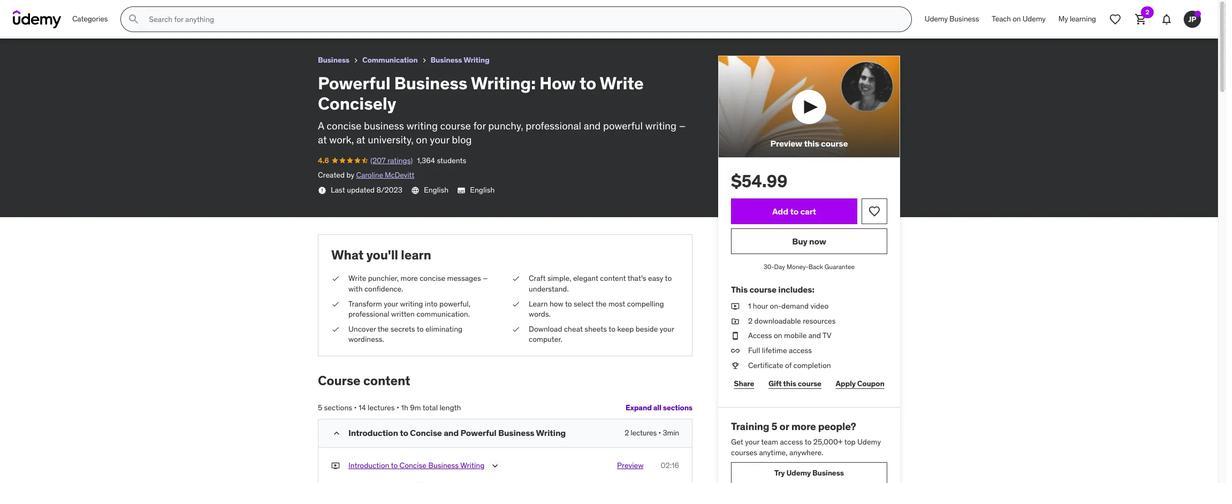 Task type: vqa. For each thing, say whether or not it's contained in the screenshot.
(GOLANG)
no



Task type: describe. For each thing, give the bounding box(es) containing it.
write for powerful business writing: how to write concisely
[[151, 5, 174, 16]]

powerful business writing: how to write concisely a concise business writing course for punchy, professional and powerful writing – at work, at university, on your blog
[[318, 72, 686, 146]]

apply coupon button
[[833, 373, 887, 395]]

work,
[[329, 133, 354, 146]]

buy now button
[[731, 229, 887, 254]]

writing up "university,"
[[407, 119, 438, 132]]

0 horizontal spatial students
[[99, 18, 128, 28]]

concise for and
[[410, 427, 442, 438]]

my learning link
[[1052, 6, 1102, 32]]

uncover
[[348, 324, 376, 334]]

powerful for powerful business writing: how to write concisely
[[9, 5, 45, 16]]

02:16
[[661, 461, 679, 470]]

1 vertical spatial lectures
[[631, 428, 657, 438]]

anytime,
[[759, 448, 788, 457]]

learn
[[401, 246, 431, 263]]

course language image
[[411, 186, 420, 195]]

coupon
[[857, 379, 884, 388]]

powerful for powerful business writing: how to write concisely a concise business writing course for punchy, professional and powerful writing – at work, at university, on your blog
[[318, 72, 391, 94]]

try udemy business link
[[731, 463, 887, 483]]

eliminating
[[425, 324, 462, 334]]

training
[[731, 420, 769, 433]]

2 for 2
[[1146, 8, 1149, 16]]

into
[[425, 299, 438, 309]]

0 vertical spatial (207
[[32, 18, 48, 28]]

download cheat sheets to keep beside your computer.
[[529, 324, 674, 344]]

udemy business link
[[918, 6, 985, 32]]

5 sections • 14 lectures • 1h 9m total length
[[318, 403, 461, 413]]

write punchier, more concise messages – with confidence.
[[348, 274, 488, 294]]

tv
[[823, 331, 831, 341]]

2 for 2 downloadable resources
[[748, 316, 753, 326]]

get
[[731, 437, 743, 447]]

xsmall image for 2 downloadable resources
[[731, 316, 740, 327]]

apply
[[836, 379, 856, 388]]

expand
[[626, 403, 652, 413]]

downloadable
[[754, 316, 801, 326]]

back
[[809, 263, 823, 271]]

• for 2
[[658, 428, 661, 438]]

more inside training 5 or more people? get your team access to 25,000+ top udemy courses anytime, anywhere.
[[791, 420, 816, 433]]

communication.
[[417, 309, 470, 319]]

closed captions image
[[457, 186, 466, 195]]

share
[[734, 379, 754, 388]]

30-day money-back guarantee
[[764, 263, 855, 271]]

add
[[772, 206, 788, 217]]

xsmall image for craft simple, elegant content that's easy to understand.
[[512, 274, 520, 284]]

0 vertical spatial access
[[789, 346, 812, 355]]

1 horizontal spatial •
[[397, 403, 399, 413]]

0 horizontal spatial ratings)
[[49, 18, 75, 28]]

this for gift
[[783, 379, 796, 388]]

for
[[473, 119, 486, 132]]

to inside download cheat sheets to keep beside your computer.
[[609, 324, 615, 334]]

to inside training 5 or more people? get your team access to 25,000+ top udemy courses anytime, anywhere.
[[805, 437, 812, 447]]

of
[[785, 361, 792, 370]]

money-
[[787, 263, 809, 271]]

0 vertical spatial show lecture description image
[[490, 461, 501, 471]]

wordiness.
[[348, 335, 384, 344]]

xsmall image for uncover the secrets to eliminating wordiness.
[[331, 324, 340, 335]]

secrets
[[391, 324, 415, 334]]

1 vertical spatial (207
[[370, 156, 386, 165]]

access inside training 5 or more people? get your team access to 25,000+ top udemy courses anytime, anywhere.
[[780, 437, 803, 447]]

courses
[[731, 448, 757, 457]]

write inside write punchier, more concise messages – with confidence.
[[348, 274, 366, 283]]

5 inside training 5 or more people? get your team access to 25,000+ top udemy courses anytime, anywhere.
[[772, 420, 777, 433]]

mcdevitt
[[385, 170, 414, 180]]

notifications image
[[1160, 13, 1173, 26]]

0 horizontal spatial sections
[[324, 403, 352, 413]]

wishlist image
[[868, 205, 881, 218]]

25,000+
[[813, 437, 843, 447]]

what you'll learn
[[331, 246, 431, 263]]

total
[[423, 403, 438, 413]]

expand all sections button
[[626, 397, 693, 419]]

introduction for introduction to concise and powerful business writing
[[348, 427, 398, 438]]

writing inside button
[[460, 461, 485, 470]]

writing right powerful
[[645, 119, 677, 132]]

0 vertical spatial 1,364 students
[[79, 18, 128, 28]]

day
[[774, 263, 785, 271]]

xsmall image for last updated 8/2023
[[318, 186, 326, 195]]

written
[[391, 309, 415, 319]]

now
[[809, 236, 826, 247]]

learn
[[529, 299, 548, 309]]

university,
[[368, 133, 414, 146]]

to inside learn how to select the most compelling words.
[[565, 299, 572, 309]]

0 horizontal spatial 5
[[318, 403, 322, 413]]

compelling
[[627, 299, 664, 309]]

craft
[[529, 274, 546, 283]]

1 english from the left
[[424, 185, 449, 195]]

xsmall image for download cheat sheets to keep beside your computer.
[[512, 324, 520, 335]]

course inside powerful business writing: how to write concisely a concise business writing course for punchy, professional and powerful writing – at work, at university, on your blog
[[440, 119, 471, 132]]

caroline
[[356, 170, 383, 180]]

udemy business
[[925, 14, 979, 24]]

• for 5
[[354, 403, 357, 413]]

keep
[[617, 324, 634, 334]]

powerful,
[[439, 299, 470, 309]]

writing: for powerful business writing: how to write concisely a concise business writing course for punchy, professional and powerful writing – at work, at university, on your blog
[[471, 72, 536, 94]]

xsmall image right business link
[[352, 56, 360, 65]]

concise for business
[[400, 461, 427, 470]]

on for teach
[[1013, 14, 1021, 24]]

communication
[[362, 55, 418, 65]]

teach
[[992, 14, 1011, 24]]

length
[[440, 403, 461, 413]]

1 vertical spatial students
[[437, 156, 466, 165]]

the inside uncover the secrets to eliminating wordiness.
[[378, 324, 389, 334]]

what
[[331, 246, 364, 263]]

uncover the secrets to eliminating wordiness.
[[348, 324, 462, 344]]

submit search image
[[128, 13, 140, 26]]

xsmall image down small "icon"
[[331, 461, 340, 471]]

video
[[811, 301, 829, 311]]

confidence.
[[364, 284, 403, 294]]

buy
[[792, 236, 807, 247]]

add to cart button
[[731, 199, 857, 224]]

and for introduction to concise and powerful business writing
[[444, 427, 459, 438]]

sections inside expand all sections dropdown button
[[663, 403, 693, 413]]

0 vertical spatial writing
[[464, 55, 489, 65]]

you have alerts image
[[1195, 11, 1201, 17]]

this course includes:
[[731, 284, 814, 295]]

updated
[[347, 185, 375, 195]]

cheat
[[564, 324, 583, 334]]

words.
[[529, 309, 551, 319]]

to inside uncover the secrets to eliminating wordiness.
[[417, 324, 424, 334]]

powerful
[[603, 119, 643, 132]]

introduction to concise business writing button
[[348, 461, 485, 473]]

concisely for powerful business writing: how to write concisely
[[175, 5, 215, 16]]

concise inside write punchier, more concise messages – with confidence.
[[420, 274, 445, 283]]

xsmall image right communication link
[[420, 56, 428, 65]]

created
[[318, 170, 345, 180]]

easy
[[648, 274, 663, 283]]

powerful business writing: how to write concisely
[[9, 5, 215, 16]]

blog
[[452, 133, 472, 146]]

$54.99
[[731, 170, 788, 192]]

course
[[318, 372, 360, 389]]

sheets
[[585, 324, 607, 334]]

2 link
[[1128, 6, 1154, 32]]

1 vertical spatial content
[[363, 372, 410, 389]]

add to cart
[[772, 206, 816, 217]]



Task type: locate. For each thing, give the bounding box(es) containing it.
1 horizontal spatial 5
[[772, 420, 777, 433]]

xsmall image left with
[[331, 274, 340, 284]]

punchier,
[[368, 274, 399, 283]]

concise up into
[[420, 274, 445, 283]]

1 horizontal spatial 1,364
[[417, 156, 435, 165]]

to inside craft simple, elegant content that's easy to understand.
[[665, 274, 672, 283]]

apply coupon
[[836, 379, 884, 388]]

1 horizontal spatial 2
[[748, 316, 753, 326]]

0 horizontal spatial (207 ratings)
[[32, 18, 75, 28]]

0 horizontal spatial writing:
[[86, 5, 119, 16]]

preview up $54.99
[[770, 138, 802, 149]]

small image
[[331, 428, 342, 439]]

on right "university,"
[[416, 133, 427, 146]]

how for powerful business writing: how to write concisely a concise business writing course for punchy, professional and powerful writing – at work, at university, on your blog
[[539, 72, 576, 94]]

ratings)
[[49, 18, 75, 28], [388, 156, 413, 165]]

5 down course
[[318, 403, 322, 413]]

xsmall image for full lifetime access
[[731, 346, 740, 356]]

guarantee
[[825, 263, 855, 271]]

0 horizontal spatial lectures
[[368, 403, 395, 413]]

1 vertical spatial 2
[[748, 316, 753, 326]]

1 horizontal spatial professional
[[526, 119, 581, 132]]

1 horizontal spatial writing:
[[471, 72, 536, 94]]

on down downloadable on the right
[[774, 331, 782, 341]]

wishlist image
[[1109, 13, 1122, 26]]

certificate
[[748, 361, 783, 370]]

1,364 students down the blog
[[417, 156, 466, 165]]

writing: left "submit search" image
[[86, 5, 119, 16]]

your inside training 5 or more people? get your team access to 25,000+ top udemy courses anytime, anywhere.
[[745, 437, 759, 447]]

0 vertical spatial and
[[584, 119, 601, 132]]

xsmall image left access
[[731, 331, 740, 341]]

introduction inside button
[[348, 461, 389, 470]]

includes:
[[778, 284, 814, 295]]

preview inside "button"
[[770, 138, 802, 149]]

punchy,
[[488, 119, 523, 132]]

preview for preview
[[617, 461, 644, 470]]

write
[[151, 5, 174, 16], [600, 72, 644, 94], [348, 274, 366, 283]]

1 horizontal spatial how
[[539, 72, 576, 94]]

1 vertical spatial (207 ratings)
[[370, 156, 413, 165]]

0 vertical spatial ratings)
[[49, 18, 75, 28]]

udemy image
[[13, 10, 62, 28]]

1 vertical spatial concisely
[[318, 93, 396, 115]]

0 horizontal spatial show lecture description image
[[414, 482, 424, 483]]

1 vertical spatial powerful
[[318, 72, 391, 94]]

(207
[[32, 18, 48, 28], [370, 156, 386, 165]]

show lecture description image
[[490, 461, 501, 471], [414, 482, 424, 483]]

your inside powerful business writing: how to write concisely a concise business writing course for punchy, professional and powerful writing – at work, at university, on your blog
[[430, 133, 449, 146]]

5
[[318, 403, 322, 413], [772, 420, 777, 433]]

on for access
[[774, 331, 782, 341]]

1 vertical spatial 5
[[772, 420, 777, 433]]

1 vertical spatial the
[[378, 324, 389, 334]]

preview down the 2 lectures • 3min
[[617, 461, 644, 470]]

1 vertical spatial how
[[539, 72, 576, 94]]

concise up the work, at the left top
[[327, 119, 361, 132]]

professional right punchy,
[[526, 119, 581, 132]]

most
[[608, 299, 625, 309]]

• left 1h 9m
[[397, 403, 399, 413]]

your
[[430, 133, 449, 146], [384, 299, 398, 309], [660, 324, 674, 334], [745, 437, 759, 447]]

all
[[653, 403, 661, 413]]

0 vertical spatial on
[[1013, 14, 1021, 24]]

1 at from the left
[[318, 133, 327, 146]]

0 horizontal spatial how
[[121, 5, 139, 16]]

(207 left categories dropdown button
[[32, 18, 48, 28]]

resources
[[803, 316, 836, 326]]

craft simple, elegant content that's easy to understand.
[[529, 274, 672, 294]]

access on mobile and tv
[[748, 331, 831, 341]]

3min
[[663, 428, 679, 438]]

the inside learn how to select the most compelling words.
[[596, 299, 607, 309]]

xsmall image for 1
[[731, 301, 740, 312]]

0 horizontal spatial 4.6
[[9, 18, 20, 28]]

lifetime
[[762, 346, 787, 355]]

xsmall image left "last"
[[318, 186, 326, 195]]

xsmall image left full
[[731, 346, 740, 356]]

xsmall image left transform
[[331, 299, 340, 309]]

show lecture description image down introduction to concise business writing button
[[414, 482, 424, 483]]

introduction to concise and powerful business writing
[[348, 427, 566, 438]]

concisely for powerful business writing: how to write concisely a concise business writing course for punchy, professional and powerful writing – at work, at university, on your blog
[[318, 93, 396, 115]]

introduction for introduction to concise business writing
[[348, 461, 389, 470]]

0 vertical spatial –
[[679, 119, 686, 132]]

1 horizontal spatial (207
[[370, 156, 386, 165]]

professional inside transform your writing into powerful, professional written communication.
[[348, 309, 389, 319]]

2 downloadable resources
[[748, 316, 836, 326]]

top
[[844, 437, 856, 447]]

content inside craft simple, elegant content that's easy to understand.
[[600, 274, 626, 283]]

0 horizontal spatial preview
[[617, 461, 644, 470]]

udemy inside training 5 or more people? get your team access to 25,000+ top udemy courses anytime, anywhere.
[[857, 437, 881, 447]]

2 english from the left
[[470, 185, 495, 195]]

access down or on the right bottom
[[780, 437, 803, 447]]

0 vertical spatial 4.6
[[9, 18, 20, 28]]

1 vertical spatial 1,364 students
[[417, 156, 466, 165]]

2 vertical spatial write
[[348, 274, 366, 283]]

more
[[401, 274, 418, 283], [791, 420, 816, 433]]

my learning
[[1058, 14, 1096, 24]]

with
[[348, 284, 363, 294]]

5 left or on the right bottom
[[772, 420, 777, 433]]

on-
[[770, 301, 781, 311]]

your up courses
[[745, 437, 759, 447]]

0 horizontal spatial (207
[[32, 18, 48, 28]]

you'll
[[366, 246, 398, 263]]

xsmall image for access on mobile and tv
[[731, 331, 740, 341]]

2 down expand
[[625, 428, 629, 438]]

how for powerful business writing: how to write concisely
[[121, 5, 139, 16]]

cart
[[800, 206, 816, 217]]

8/2023
[[377, 185, 402, 195]]

1 vertical spatial 1,364
[[417, 156, 435, 165]]

1 vertical spatial –
[[483, 274, 488, 283]]

last updated 8/2023
[[331, 185, 402, 195]]

0 vertical spatial 5
[[318, 403, 322, 413]]

and inside powerful business writing: how to write concisely a concise business writing course for punchy, professional and powerful writing – at work, at university, on your blog
[[584, 119, 601, 132]]

english right closed captions image
[[470, 185, 495, 195]]

ratings) up mcdevitt
[[388, 156, 413, 165]]

xsmall image left download
[[512, 324, 520, 335]]

the left most
[[596, 299, 607, 309]]

writing up written
[[400, 299, 423, 309]]

lectures down expand
[[631, 428, 657, 438]]

full lifetime access
[[748, 346, 812, 355]]

sections
[[324, 403, 352, 413], [663, 403, 693, 413]]

categories button
[[66, 6, 114, 32]]

0 horizontal spatial content
[[363, 372, 410, 389]]

write for powerful business writing: how to write concisely a concise business writing course for punchy, professional and powerful writing – at work, at university, on your blog
[[600, 72, 644, 94]]

4.6
[[9, 18, 20, 28], [318, 156, 329, 165]]

business writing
[[431, 55, 489, 65]]

powerful inside powerful business writing: how to write concisely a concise business writing course for punchy, professional and powerful writing – at work, at university, on your blog
[[318, 72, 391, 94]]

computer.
[[529, 335, 562, 344]]

write inside powerful business writing: how to write concisely a concise business writing course for punchy, professional and powerful writing – at work, at university, on your blog
[[600, 72, 644, 94]]

more right or on the right bottom
[[791, 420, 816, 433]]

1 vertical spatial 4.6
[[318, 156, 329, 165]]

xsmall image up share
[[731, 361, 740, 371]]

1 vertical spatial this
[[783, 379, 796, 388]]

your inside download cheat sheets to keep beside your computer.
[[660, 324, 674, 334]]

this
[[804, 138, 819, 149], [783, 379, 796, 388]]

mobile
[[784, 331, 807, 341]]

the left secrets
[[378, 324, 389, 334]]

access
[[789, 346, 812, 355], [780, 437, 803, 447]]

2 horizontal spatial write
[[600, 72, 644, 94]]

lectures right 14
[[368, 403, 395, 413]]

0 vertical spatial write
[[151, 5, 174, 16]]

anywhere.
[[789, 448, 823, 457]]

ratings) down powerful business writing: how to write concisely
[[49, 18, 75, 28]]

preview this course
[[770, 138, 848, 149]]

1 vertical spatial and
[[809, 331, 821, 341]]

2 left notifications icon
[[1146, 8, 1149, 16]]

certificate of completion
[[748, 361, 831, 370]]

students down the blog
[[437, 156, 466, 165]]

1 horizontal spatial ratings)
[[388, 156, 413, 165]]

1 horizontal spatial on
[[774, 331, 782, 341]]

your left the blog
[[430, 133, 449, 146]]

xsmall image for write
[[331, 274, 340, 284]]

writing: inside powerful business writing: how to write concisely a concise business writing course for punchy, professional and powerful writing – at work, at university, on your blog
[[471, 72, 536, 94]]

teach on udemy link
[[985, 6, 1052, 32]]

xsmall image left 1
[[731, 301, 740, 312]]

learn how to select the most compelling words.
[[529, 299, 664, 319]]

1 vertical spatial show lecture description image
[[414, 482, 424, 483]]

1 horizontal spatial concise
[[420, 274, 445, 283]]

course inside "button"
[[821, 138, 848, 149]]

0 horizontal spatial and
[[444, 427, 459, 438]]

0 vertical spatial 1,364
[[79, 18, 97, 28]]

0 horizontal spatial 1,364 students
[[79, 18, 128, 28]]

2 down 1
[[748, 316, 753, 326]]

and left tv
[[809, 331, 821, 341]]

at down the a
[[318, 133, 327, 146]]

0 horizontal spatial this
[[783, 379, 796, 388]]

expand all sections
[[626, 403, 693, 413]]

1,364 up course language image
[[417, 156, 435, 165]]

xsmall image
[[420, 56, 428, 65], [331, 274, 340, 284], [731, 301, 740, 312], [731, 361, 740, 371]]

1 horizontal spatial show lecture description image
[[490, 461, 501, 471]]

english
[[424, 185, 449, 195], [470, 185, 495, 195]]

1,364 students down powerful business writing: how to write concisely
[[79, 18, 128, 28]]

completion
[[793, 361, 831, 370]]

1 horizontal spatial sections
[[663, 403, 693, 413]]

1,364
[[79, 18, 97, 28], [417, 156, 435, 165]]

0 horizontal spatial concise
[[327, 119, 361, 132]]

udemy
[[925, 14, 948, 24], [1023, 14, 1046, 24], [857, 437, 881, 447], [786, 468, 811, 478]]

content
[[600, 274, 626, 283], [363, 372, 410, 389]]

1 horizontal spatial 1,364 students
[[417, 156, 466, 165]]

buy now
[[792, 236, 826, 247]]

xsmall image down this
[[731, 316, 740, 327]]

gift this course link
[[766, 373, 824, 395]]

students down powerful business writing: how to write concisely
[[99, 18, 128, 28]]

that's
[[628, 274, 646, 283]]

concise inside button
[[400, 461, 427, 470]]

0 horizontal spatial professional
[[348, 309, 389, 319]]

2 horizontal spatial on
[[1013, 14, 1021, 24]]

write right "submit search" image
[[151, 5, 174, 16]]

concisely inside powerful business writing: how to write concisely a concise business writing course for punchy, professional and powerful writing – at work, at university, on your blog
[[318, 93, 396, 115]]

2 vertical spatial 2
[[625, 428, 629, 438]]

2 lectures • 3min
[[625, 428, 679, 438]]

your up written
[[384, 299, 398, 309]]

0 horizontal spatial 2
[[625, 428, 629, 438]]

business inside button
[[428, 461, 459, 470]]

shopping cart with 2 items image
[[1135, 13, 1147, 26]]

0 vertical spatial 2
[[1146, 8, 1149, 16]]

(207 ratings)
[[32, 18, 75, 28], [370, 156, 413, 165]]

1 vertical spatial writing:
[[471, 72, 536, 94]]

1,364 down powerful business writing: how to write concisely
[[79, 18, 97, 28]]

1
[[748, 301, 751, 311]]

1 horizontal spatial english
[[470, 185, 495, 195]]

learning
[[1070, 14, 1096, 24]]

1 introduction from the top
[[348, 427, 398, 438]]

the
[[596, 299, 607, 309], [378, 324, 389, 334]]

1 horizontal spatial 4.6
[[318, 156, 329, 165]]

on right teach
[[1013, 14, 1021, 24]]

• left 14
[[354, 403, 357, 413]]

gift
[[769, 379, 782, 388]]

– inside powerful business writing: how to write concisely a concise business writing course for punchy, professional and powerful writing – at work, at university, on your blog
[[679, 119, 686, 132]]

1 vertical spatial write
[[600, 72, 644, 94]]

download
[[529, 324, 562, 334]]

–
[[679, 119, 686, 132], [483, 274, 488, 283]]

xsmall image left craft
[[512, 274, 520, 284]]

how
[[550, 299, 563, 309]]

– inside write punchier, more concise messages – with confidence.
[[483, 274, 488, 283]]

access down mobile on the right bottom of page
[[789, 346, 812, 355]]

(207 up caroline mcdevitt link on the left of the page
[[370, 156, 386, 165]]

2 horizontal spatial powerful
[[461, 427, 496, 438]]

write up with
[[348, 274, 366, 283]]

xsmall image for learn how to select the most compelling words.
[[512, 299, 520, 309]]

Search for anything text field
[[147, 10, 899, 28]]

try udemy business
[[774, 468, 844, 478]]

your right beside
[[660, 324, 674, 334]]

your inside transform your writing into powerful, professional written communication.
[[384, 299, 398, 309]]

writing: up punchy,
[[471, 72, 536, 94]]

write up powerful
[[600, 72, 644, 94]]

2 vertical spatial and
[[444, 427, 459, 438]]

professional down transform
[[348, 309, 389, 319]]

0 vertical spatial students
[[99, 18, 128, 28]]

to inside powerful business writing: how to write concisely a concise business writing course for punchy, professional and powerful writing – at work, at university, on your blog
[[579, 72, 596, 94]]

1 vertical spatial writing
[[536, 427, 566, 438]]

0 vertical spatial writing:
[[86, 5, 119, 16]]

0 vertical spatial lectures
[[368, 403, 395, 413]]

to
[[141, 5, 150, 16], [579, 72, 596, 94], [790, 206, 799, 217], [665, 274, 672, 283], [565, 299, 572, 309], [417, 324, 424, 334], [609, 324, 615, 334], [400, 427, 408, 438], [805, 437, 812, 447], [391, 461, 398, 470]]

and down "length"
[[444, 427, 459, 438]]

2 at from the left
[[356, 133, 365, 146]]

content up 5 sections • 14 lectures • 1h 9m total length
[[363, 372, 410, 389]]

xsmall image left learn
[[512, 299, 520, 309]]

sections left 14
[[324, 403, 352, 413]]

sections right all
[[663, 403, 693, 413]]

1 horizontal spatial students
[[437, 156, 466, 165]]

select
[[574, 299, 594, 309]]

english right course language image
[[424, 185, 449, 195]]

0 vertical spatial (207 ratings)
[[32, 18, 75, 28]]

2 for 2 lectures • 3min
[[625, 428, 629, 438]]

how inside powerful business writing: how to write concisely a concise business writing course for punchy, professional and powerful writing – at work, at university, on your blog
[[539, 72, 576, 94]]

more down learn
[[401, 274, 418, 283]]

1 horizontal spatial –
[[679, 119, 686, 132]]

xsmall image for transform your writing into powerful, professional written communication.
[[331, 299, 340, 309]]

gift this course
[[769, 379, 821, 388]]

1 horizontal spatial the
[[596, 299, 607, 309]]

business link
[[318, 54, 349, 67]]

1 horizontal spatial write
[[348, 274, 366, 283]]

1 vertical spatial ratings)
[[388, 156, 413, 165]]

0 vertical spatial concise
[[327, 119, 361, 132]]

2 horizontal spatial 2
[[1146, 8, 1149, 16]]

preview for preview this course
[[770, 138, 802, 149]]

1 vertical spatial concise
[[420, 274, 445, 283]]

beside
[[636, 324, 658, 334]]

writing inside transform your writing into powerful, professional written communication.
[[400, 299, 423, 309]]

and left powerful
[[584, 119, 601, 132]]

xsmall image for certificate
[[731, 361, 740, 371]]

xsmall image
[[352, 56, 360, 65], [318, 186, 326, 195], [512, 274, 520, 284], [331, 299, 340, 309], [512, 299, 520, 309], [731, 316, 740, 327], [331, 324, 340, 335], [512, 324, 520, 335], [731, 331, 740, 341], [731, 346, 740, 356], [331, 461, 340, 471]]

1 horizontal spatial (207 ratings)
[[370, 156, 413, 165]]

content left that's on the bottom
[[600, 274, 626, 283]]

and for access on mobile and tv
[[809, 331, 821, 341]]

2 introduction from the top
[[348, 461, 389, 470]]

0 horizontal spatial at
[[318, 133, 327, 146]]

transform
[[348, 299, 382, 309]]

14
[[359, 403, 366, 413]]

0 horizontal spatial english
[[424, 185, 449, 195]]

show lecture description image down the introduction to concise and powerful business writing
[[490, 461, 501, 471]]

1 hour on-demand video
[[748, 301, 829, 311]]

team
[[761, 437, 778, 447]]

concise inside powerful business writing: how to write concisely a concise business writing course for punchy, professional and powerful writing – at work, at university, on your blog
[[327, 119, 361, 132]]

business inside powerful business writing: how to write concisely a concise business writing course for punchy, professional and powerful writing – at work, at university, on your blog
[[394, 72, 467, 94]]

more inside write punchier, more concise messages – with confidence.
[[401, 274, 418, 283]]

1 horizontal spatial lectures
[[631, 428, 657, 438]]

•
[[354, 403, 357, 413], [397, 403, 399, 413], [658, 428, 661, 438]]

0 horizontal spatial –
[[483, 274, 488, 283]]

0 vertical spatial preview
[[770, 138, 802, 149]]

concisely
[[175, 5, 215, 16], [318, 93, 396, 115]]

• left 3min
[[658, 428, 661, 438]]

access
[[748, 331, 772, 341]]

preview
[[770, 138, 802, 149], [617, 461, 644, 470]]

on inside powerful business writing: how to write concisely a concise business writing course for punchy, professional and powerful writing – at work, at university, on your blog
[[416, 133, 427, 146]]

elegant
[[573, 274, 598, 283]]

this for preview
[[804, 138, 819, 149]]

1 horizontal spatial powerful
[[318, 72, 391, 94]]

professional
[[526, 119, 581, 132], [348, 309, 389, 319]]

2 horizontal spatial and
[[809, 331, 821, 341]]

0 horizontal spatial 1,364
[[79, 18, 97, 28]]

0 vertical spatial concise
[[410, 427, 442, 438]]

at right the work, at the left top
[[356, 133, 365, 146]]

writing: for powerful business writing: how to write concisely
[[86, 5, 119, 16]]

professional inside powerful business writing: how to write concisely a concise business writing course for punchy, professional and powerful writing – at work, at university, on your blog
[[526, 119, 581, 132]]

0 vertical spatial concisely
[[175, 5, 215, 16]]

this inside "button"
[[804, 138, 819, 149]]

1 horizontal spatial at
[[356, 133, 365, 146]]

xsmall image left uncover at the left bottom of the page
[[331, 324, 340, 335]]

jp link
[[1180, 6, 1205, 32]]

1 vertical spatial more
[[791, 420, 816, 433]]



